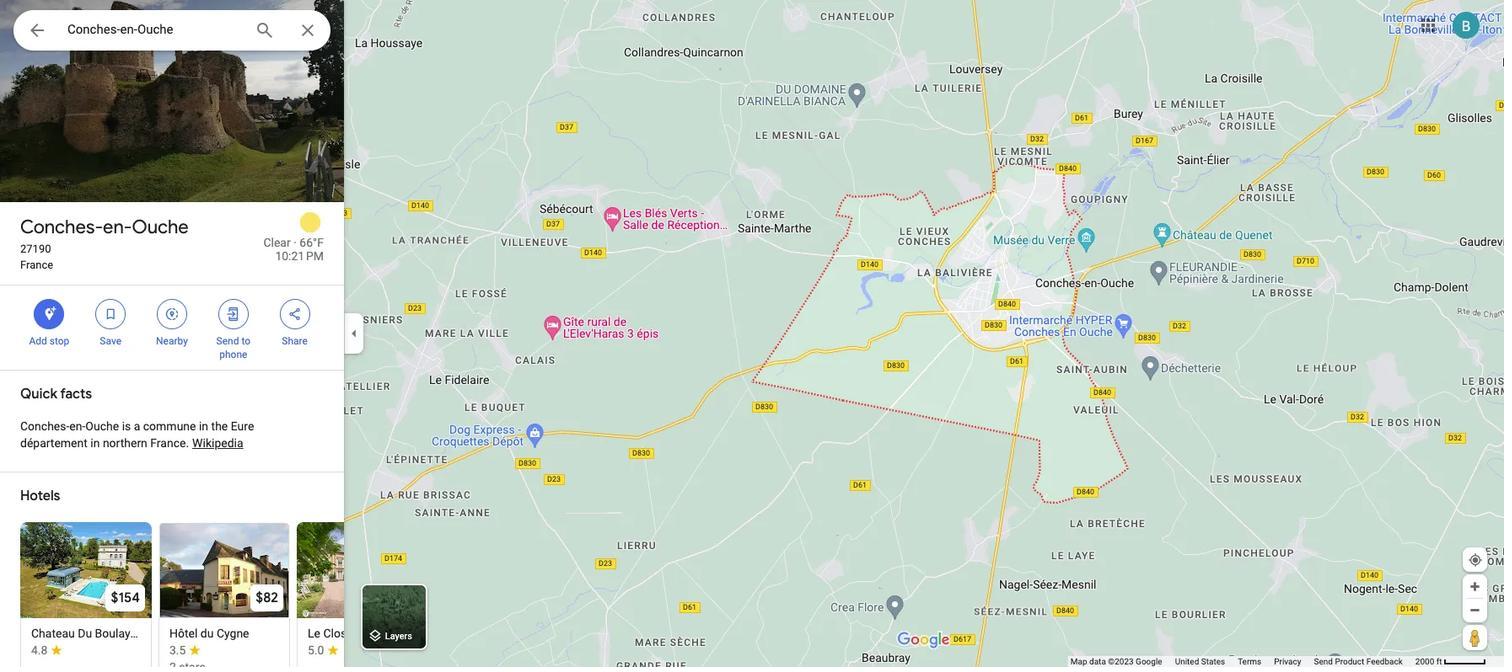 Task type: locate. For each thing, give the bounding box(es) containing it.
2 conches- from the top
[[20, 420, 69, 433]]

germain
[[380, 627, 424, 641]]

2000 ft button
[[1416, 658, 1487, 667]]

1 vertical spatial in
[[90, 437, 100, 450]]

1 conches- from the top
[[20, 216, 103, 239]]

©2023
[[1108, 658, 1134, 667]]

conches- inside conches-en-ouche 27190 france
[[20, 216, 103, 239]]

conches-en-ouche weather image
[[297, 209, 324, 236]]

None field
[[67, 19, 241, 40]]

clos
[[323, 627, 347, 641]]

 button
[[13, 10, 61, 54]]

0 horizontal spatial ouche
[[85, 420, 119, 433]]

facts
[[60, 386, 92, 403]]

clear
[[263, 236, 291, 250]]

en- inside conches-en-ouche 27190 france
[[103, 216, 132, 239]]

cygne
[[217, 627, 249, 641]]

privacy button
[[1274, 657, 1302, 668]]

share
[[282, 336, 308, 347]]

le clos saint-germain
[[308, 627, 424, 641]]

ouche for conches-en-ouche is a commune in the eure département in northern france.
[[85, 420, 119, 433]]

conches- inside conches-en-ouche is a commune in the eure département in northern france.
[[20, 420, 69, 433]]

1 vertical spatial send
[[1314, 658, 1333, 667]]

zoom in image
[[1469, 581, 1482, 594]]

du
[[201, 627, 214, 641]]

send product feedback button
[[1314, 657, 1403, 668]]

google maps element
[[0, 0, 1504, 668]]

conches- for conches-en-ouche 27190 france
[[20, 216, 103, 239]]

5.0 stars image
[[308, 643, 339, 659]]

footer
[[1071, 657, 1416, 668]]

ouche inside conches-en-ouche 27190 france
[[132, 216, 189, 239]]

quick facts
[[20, 386, 92, 403]]

commune
[[143, 420, 196, 433]]

show street view coverage image
[[1463, 626, 1487, 651]]

ouche inside conches-en-ouche is a commune in the eure département in northern france.
[[85, 420, 119, 433]]

show your location image
[[1468, 553, 1483, 568]]

in left the
[[199, 420, 208, 433]]

united states
[[1175, 658, 1225, 667]]

1 vertical spatial en-
[[69, 420, 85, 433]]

ft
[[1437, 658, 1442, 667]]

morin
[[133, 627, 164, 641]]

1 vertical spatial conches-
[[20, 420, 69, 433]]

0 horizontal spatial en-
[[69, 420, 85, 433]]

eure
[[231, 420, 254, 433]]

0 vertical spatial en-
[[103, 216, 132, 239]]

en- inside conches-en-ouche is a commune in the eure département in northern france.
[[69, 420, 85, 433]]

1 horizontal spatial ouche
[[132, 216, 189, 239]]

0 vertical spatial in
[[199, 420, 208, 433]]

wikipedia
[[192, 437, 243, 450]]

3.5 stars image
[[169, 643, 201, 659]]

stop
[[50, 336, 69, 347]]

wikipedia link
[[192, 417, 243, 471]]

send inside button
[[1314, 658, 1333, 667]]

send for send product feedback
[[1314, 658, 1333, 667]]

en-
[[103, 216, 132, 239], [69, 420, 85, 433]]

0 vertical spatial send
[[216, 336, 239, 347]]


[[103, 305, 118, 324]]

send to phone
[[216, 336, 250, 361]]

nearby
[[156, 336, 188, 347]]

0 horizontal spatial send
[[216, 336, 239, 347]]

zoom out image
[[1469, 605, 1482, 617]]

1 vertical spatial ouche
[[85, 420, 119, 433]]

product
[[1335, 658, 1365, 667]]

chateau du boulay morin
[[31, 627, 164, 641]]

in
[[199, 420, 208, 433], [90, 437, 100, 450]]

send up phone
[[216, 336, 239, 347]]

66°f
[[300, 236, 324, 250]]

footer containing map data ©2023 google
[[1071, 657, 1416, 668]]

send for send to phone
[[216, 336, 239, 347]]

send
[[216, 336, 239, 347], [1314, 658, 1333, 667]]

ouche
[[132, 216, 189, 239], [85, 420, 119, 433]]

4.8 stars image
[[31, 643, 63, 659]]

1 horizontal spatial in
[[199, 420, 208, 433]]

0 vertical spatial ouche
[[132, 216, 189, 239]]

save
[[100, 336, 121, 347]]


[[287, 305, 302, 324]]

du
[[78, 627, 92, 641]]

send inside send to phone
[[216, 336, 239, 347]]

conches-
[[20, 216, 103, 239], [20, 420, 69, 433]]

states
[[1201, 658, 1225, 667]]

conches- up département
[[20, 420, 69, 433]]

send left product
[[1314, 658, 1333, 667]]

conches-en-ouche 27190 france
[[20, 216, 189, 272]]

$82
[[256, 590, 278, 607]]

conches- up 27190
[[20, 216, 103, 239]]

in left 'northern'
[[90, 437, 100, 450]]

0 horizontal spatial in
[[90, 437, 100, 450]]

privacy
[[1274, 658, 1302, 667]]

27190
[[20, 243, 51, 255]]

1 horizontal spatial send
[[1314, 658, 1333, 667]]

hôtel
[[169, 627, 198, 641]]

saint-
[[350, 627, 380, 641]]

hotels
[[20, 488, 60, 505]]

add stop
[[29, 336, 69, 347]]

0 vertical spatial conches-
[[20, 216, 103, 239]]

google account: brad klo  
(klobrad84@gmail.com) image
[[1453, 11, 1480, 38]]

1 horizontal spatial en-
[[103, 216, 132, 239]]



Task type: describe. For each thing, give the bounding box(es) containing it.
10:21 pm
[[275, 250, 324, 263]]

actions for conches-en-ouche region
[[0, 286, 344, 370]]

 search field
[[13, 10, 331, 54]]

ouche for conches-en-ouche 27190 france
[[132, 216, 189, 239]]

en- for conches-en-ouche is a commune in the eure département in northern france.
[[69, 420, 85, 433]]

map
[[1071, 658, 1087, 667]]

5.0
[[308, 644, 324, 658]]

boulay
[[95, 627, 130, 641]]

footer inside google maps element
[[1071, 657, 1416, 668]]

2000 ft
[[1416, 658, 1442, 667]]

le
[[308, 627, 320, 641]]

3.5
[[169, 644, 186, 658]]

data
[[1089, 658, 1106, 667]]

Conches-en-Ouche field
[[13, 10, 331, 51]]

2000
[[1416, 658, 1435, 667]]

none field inside conches-en-ouche field
[[67, 19, 241, 40]]

northern
[[103, 437, 147, 450]]

collapse side panel image
[[345, 325, 363, 343]]


[[27, 19, 47, 42]]

$154
[[111, 590, 140, 607]]

·
[[294, 236, 297, 250]]

add
[[29, 336, 47, 347]]

france.
[[150, 437, 189, 450]]

clear · 66°f 10:21 pm
[[263, 236, 324, 263]]

conches-en-ouche is a commune in the eure département in northern france.
[[20, 420, 254, 450]]


[[226, 305, 241, 324]]

a
[[134, 420, 140, 433]]

is
[[122, 420, 131, 433]]

france
[[20, 259, 53, 272]]

département
[[20, 437, 88, 450]]

4.8
[[31, 644, 48, 658]]

en- for conches-en-ouche 27190 france
[[103, 216, 132, 239]]

send product feedback
[[1314, 658, 1403, 667]]

terms
[[1238, 658, 1262, 667]]

map data ©2023 google
[[1071, 658, 1163, 667]]

feedback
[[1367, 658, 1403, 667]]


[[42, 305, 57, 324]]


[[164, 305, 180, 324]]

united
[[1175, 658, 1199, 667]]

conches-en-ouche main content
[[0, 0, 428, 668]]

phone
[[219, 349, 247, 361]]

the
[[211, 420, 228, 433]]

hôtel du cygne
[[169, 627, 249, 641]]

google
[[1136, 658, 1163, 667]]

chateau
[[31, 627, 75, 641]]

terms button
[[1238, 657, 1262, 668]]

to
[[241, 336, 250, 347]]

quick
[[20, 386, 57, 403]]

conches- for conches-en-ouche is a commune in the eure département in northern france.
[[20, 420, 69, 433]]

united states button
[[1175, 657, 1225, 668]]

layers
[[385, 632, 412, 643]]



Task type: vqa. For each thing, say whether or not it's contained in the screenshot.
in to the bottom
yes



